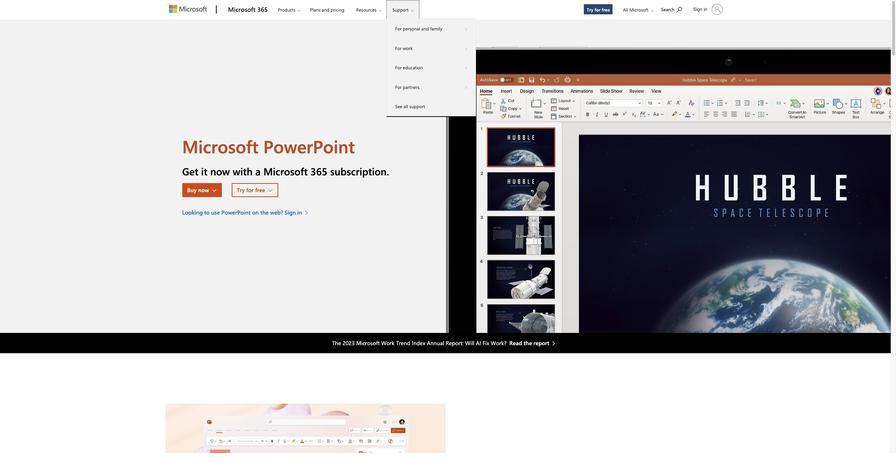 Task type: vqa. For each thing, say whether or not it's contained in the screenshot.
For personal and family dropdown button
yes



Task type: describe. For each thing, give the bounding box(es) containing it.
microsoft powerpoint
[[182, 134, 355, 158]]

try for free link
[[584, 4, 613, 15]]

work?
[[491, 339, 507, 347]]

read
[[510, 339, 522, 347]]

buy
[[187, 186, 197, 194]]

sign in
[[694, 7, 708, 12]]

on
[[252, 209, 259, 216]]

all microsoft button
[[618, 0, 658, 19]]

device screen showing a presentation open in powerpoint image
[[446, 20, 891, 333]]

now inside dropdown button
[[198, 186, 209, 194]]

search
[[662, 6, 675, 12]]

for education button
[[387, 58, 476, 77]]

report
[[534, 339, 550, 347]]

read the report link
[[510, 339, 559, 347]]

for for try for free dropdown button
[[246, 186, 254, 194]]

microsoft 365
[[228, 5, 268, 14]]

see
[[395, 103, 403, 109]]

products button
[[272, 0, 307, 19]]

annual
[[427, 339, 444, 347]]

0 vertical spatial now
[[210, 165, 230, 178]]

plans and pricing link
[[307, 0, 348, 17]]

try for try for free dropdown button
[[237, 186, 245, 194]]

free for try for free dropdown button
[[255, 186, 265, 194]]

will
[[465, 339, 475, 347]]

ai
[[476, 339, 481, 347]]

use
[[211, 209, 220, 216]]

family
[[430, 26, 443, 32]]

buy now
[[187, 186, 209, 194]]

see all support link
[[387, 97, 476, 116]]

microsoft 365 link
[[225, 0, 271, 19]]

0 horizontal spatial the
[[260, 209, 269, 216]]

with
[[233, 165, 253, 178]]

search button
[[658, 1, 686, 17]]

support
[[410, 103, 425, 109]]

report:
[[446, 339, 464, 347]]

for for for personal and family
[[395, 26, 402, 32]]

pricing
[[331, 7, 345, 13]]

365 inside 'link'
[[257, 5, 268, 14]]

0 vertical spatial and
[[322, 7, 330, 13]]

powerpoint inside looking to use powerpoint on the web? sign in link
[[221, 209, 251, 216]]

try for free for try for free link on the top of the page
[[587, 7, 610, 13]]

sign in link
[[690, 1, 726, 18]]

looking to use powerpoint on the web? sign in link
[[182, 208, 312, 217]]

work
[[382, 339, 395, 347]]

Search search field
[[658, 1, 690, 17]]

get it now with a microsoft 365 subscription.
[[182, 165, 389, 178]]

for for for education
[[395, 64, 402, 70]]

for for for partners
[[395, 84, 402, 90]]

0 vertical spatial powerpoint
[[263, 134, 355, 158]]

2023
[[343, 339, 355, 347]]

for for for work
[[395, 45, 402, 51]]

try for try for free link on the top of the page
[[587, 7, 594, 13]]

looking
[[182, 209, 203, 216]]

buy now button
[[182, 183, 222, 197]]

education
[[403, 64, 423, 70]]

for for try for free link on the top of the page
[[595, 7, 601, 13]]

resources button
[[350, 0, 388, 19]]

all microsoft
[[623, 7, 649, 13]]

support button
[[387, 0, 420, 19]]

looking to use powerpoint on the web? sign in
[[182, 209, 302, 216]]



Task type: locate. For each thing, give the bounding box(es) containing it.
now
[[210, 165, 230, 178], [198, 186, 209, 194]]

in right web?
[[298, 209, 302, 216]]

1 horizontal spatial and
[[422, 26, 429, 32]]

try
[[587, 7, 594, 13], [237, 186, 245, 194]]

for inside try for free link
[[595, 7, 601, 13]]

for personal and family
[[395, 26, 443, 32]]

0 vertical spatial in
[[704, 7, 708, 12]]

to
[[204, 209, 210, 216]]

1 vertical spatial the
[[524, 339, 532, 347]]

for left work
[[395, 45, 402, 51]]

all
[[404, 103, 408, 109]]

1 vertical spatial 365
[[311, 165, 328, 178]]

a
[[256, 165, 261, 178]]

1 horizontal spatial free
[[602, 7, 610, 13]]

1 vertical spatial in
[[298, 209, 302, 216]]

try for free down a
[[237, 186, 265, 194]]

1 for from the top
[[395, 26, 402, 32]]

0 vertical spatial try
[[587, 7, 594, 13]]

try for free
[[587, 7, 610, 13], [237, 186, 265, 194]]

1 vertical spatial sign
[[285, 209, 296, 216]]

in inside looking to use powerpoint on the web? sign in link
[[298, 209, 302, 216]]

sign right web?
[[285, 209, 296, 216]]

for personal and family button
[[387, 19, 476, 38]]

the
[[332, 339, 341, 347]]

work
[[403, 45, 413, 51]]

0 horizontal spatial sign
[[285, 209, 296, 216]]

powerpoint left on
[[221, 209, 251, 216]]

for left personal
[[395, 26, 402, 32]]

for education
[[395, 64, 423, 70]]

for
[[595, 7, 601, 13], [246, 186, 254, 194]]

for
[[395, 26, 402, 32], [395, 45, 402, 51], [395, 64, 402, 70], [395, 84, 402, 90]]

0 vertical spatial 365
[[257, 5, 268, 14]]

free for try for free link on the top of the page
[[602, 7, 610, 13]]

try for free inside dropdown button
[[237, 186, 265, 194]]

and left family
[[422, 26, 429, 32]]

microsoft inside 'link'
[[228, 5, 256, 14]]

and
[[322, 7, 330, 13], [422, 26, 429, 32]]

3 for from the top
[[395, 64, 402, 70]]

0 horizontal spatial try for free
[[237, 186, 265, 194]]

0 horizontal spatial free
[[255, 186, 265, 194]]

index
[[412, 339, 426, 347]]

1 vertical spatial powerpoint
[[221, 209, 251, 216]]

support
[[393, 7, 409, 13]]

1 vertical spatial and
[[422, 26, 429, 32]]

0 horizontal spatial 365
[[257, 5, 268, 14]]

microsoft inside dropdown button
[[630, 7, 649, 13]]

now right buy
[[198, 186, 209, 194]]

2 for from the top
[[395, 45, 402, 51]]

resources
[[356, 7, 377, 13]]

sign
[[694, 7, 703, 12], [285, 209, 296, 216]]

try for free for try for free dropdown button
[[237, 186, 265, 194]]

0 vertical spatial the
[[260, 209, 269, 216]]

in right search search field
[[704, 7, 708, 12]]

4 for from the top
[[395, 84, 402, 90]]

try for free button
[[232, 183, 278, 197]]

1 vertical spatial free
[[255, 186, 265, 194]]

1 horizontal spatial the
[[524, 339, 532, 347]]

powerpoint up get it now with a microsoft 365 subscription.
[[263, 134, 355, 158]]

1 horizontal spatial try for free
[[587, 7, 610, 13]]

1 horizontal spatial sign
[[694, 7, 703, 12]]

free inside try for free link
[[602, 7, 610, 13]]

sign right search search field
[[694, 7, 703, 12]]

for down with
[[246, 186, 254, 194]]

0 vertical spatial try for free
[[587, 7, 610, 13]]

free inside try for free dropdown button
[[255, 186, 265, 194]]

1 vertical spatial try for free
[[237, 186, 265, 194]]

powerpoint
[[263, 134, 355, 158], [221, 209, 251, 216]]

partners
[[403, 84, 420, 90]]

0 vertical spatial sign
[[694, 7, 703, 12]]

microsoft
[[228, 5, 256, 14], [630, 7, 649, 13], [182, 134, 259, 158], [264, 165, 308, 178], [356, 339, 380, 347]]

and right 'plans'
[[322, 7, 330, 13]]

the
[[260, 209, 269, 216], [524, 339, 532, 347]]

for left all
[[595, 7, 601, 13]]

0 horizontal spatial now
[[198, 186, 209, 194]]

1 horizontal spatial powerpoint
[[263, 134, 355, 158]]

and inside dropdown button
[[422, 26, 429, 32]]

for left education
[[395, 64, 402, 70]]

the right on
[[260, 209, 269, 216]]

web?
[[270, 209, 283, 216]]

0 horizontal spatial try
[[237, 186, 245, 194]]

get
[[182, 165, 198, 178]]

all
[[623, 7, 629, 13]]

try for free left all
[[587, 7, 610, 13]]

0 horizontal spatial for
[[246, 186, 254, 194]]

1 horizontal spatial now
[[210, 165, 230, 178]]

0 vertical spatial free
[[602, 7, 610, 13]]

the 2023 microsoft work trend index annual report: will ai fix work? read the report
[[332, 339, 550, 347]]

products
[[278, 7, 296, 13]]

for partners
[[395, 84, 420, 90]]

1 horizontal spatial try
[[587, 7, 594, 13]]

in inside sign in link
[[704, 7, 708, 12]]

free
[[602, 7, 610, 13], [255, 186, 265, 194]]

for inside try for free dropdown button
[[246, 186, 254, 194]]

0 horizontal spatial and
[[322, 7, 330, 13]]

365
[[257, 5, 268, 14], [311, 165, 328, 178]]

trend
[[396, 339, 411, 347]]

1 horizontal spatial in
[[704, 7, 708, 12]]

1 horizontal spatial 365
[[311, 165, 328, 178]]

free down a
[[255, 186, 265, 194]]

in
[[704, 7, 708, 12], [298, 209, 302, 216]]

1 vertical spatial for
[[246, 186, 254, 194]]

it
[[201, 165, 208, 178]]

fix
[[483, 339, 490, 347]]

try inside dropdown button
[[237, 186, 245, 194]]

plans and pricing
[[310, 7, 345, 13]]

personal
[[403, 26, 420, 32]]

see all support
[[395, 103, 425, 109]]

microsoft image
[[169, 5, 207, 13]]

free left all
[[602, 7, 610, 13]]

1 vertical spatial try
[[237, 186, 245, 194]]

subscription.
[[330, 165, 389, 178]]

for left partners
[[395, 84, 402, 90]]

plans
[[310, 7, 321, 13]]

for partners button
[[387, 77, 476, 97]]

now right it
[[210, 165, 230, 178]]

1 vertical spatial now
[[198, 186, 209, 194]]

0 horizontal spatial in
[[298, 209, 302, 216]]

for work
[[395, 45, 413, 51]]

the right read
[[524, 339, 532, 347]]

1 horizontal spatial for
[[595, 7, 601, 13]]

for work button
[[387, 38, 476, 58]]

for inside 'dropdown button'
[[395, 64, 402, 70]]

0 vertical spatial for
[[595, 7, 601, 13]]

0 horizontal spatial powerpoint
[[221, 209, 251, 216]]



